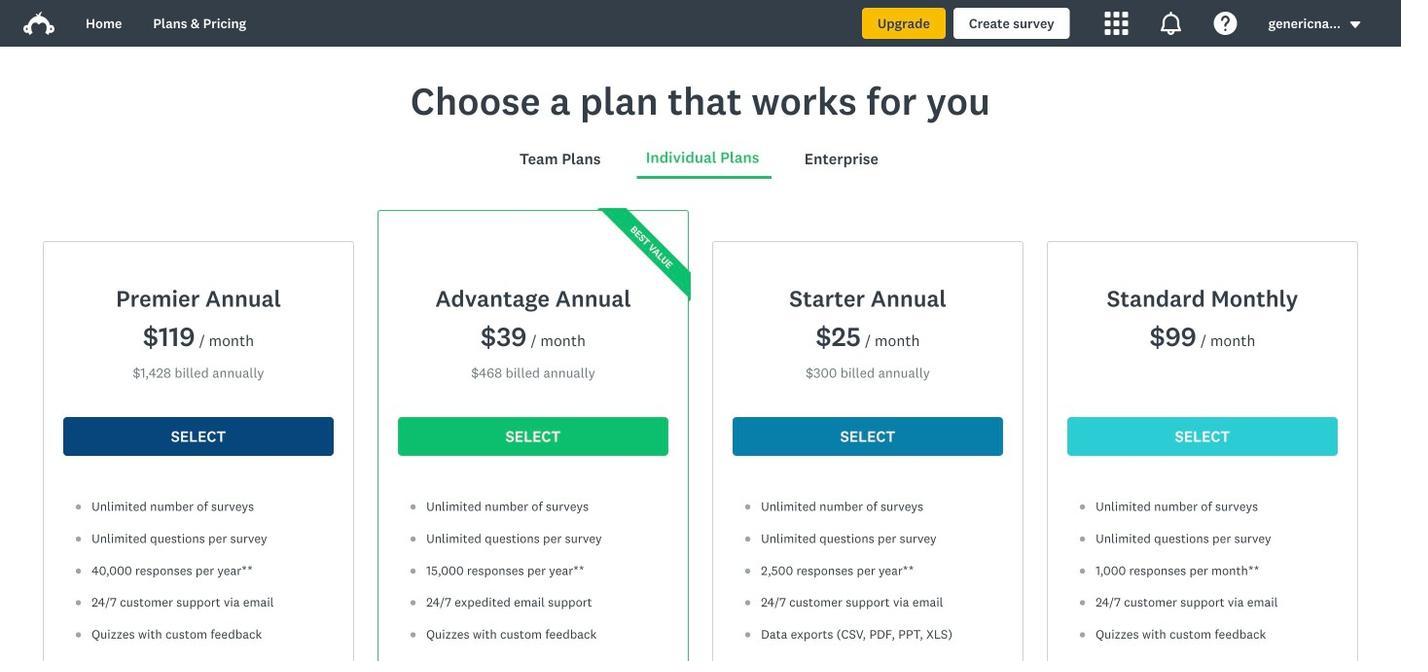 Task type: describe. For each thing, give the bounding box(es) containing it.
1 brand logo image from the top
[[23, 8, 55, 39]]



Task type: locate. For each thing, give the bounding box(es) containing it.
dropdown arrow icon image
[[1349, 18, 1363, 32], [1351, 21, 1361, 28]]

products icon image
[[1105, 12, 1129, 35], [1105, 12, 1129, 35]]

notification center icon image
[[1160, 12, 1183, 35]]

brand logo image
[[23, 8, 55, 39], [23, 12, 55, 35]]

help icon image
[[1214, 12, 1238, 35]]

2 brand logo image from the top
[[23, 12, 55, 35]]



Task type: vqa. For each thing, say whether or not it's contained in the screenshot.
Website Feedback Template image
no



